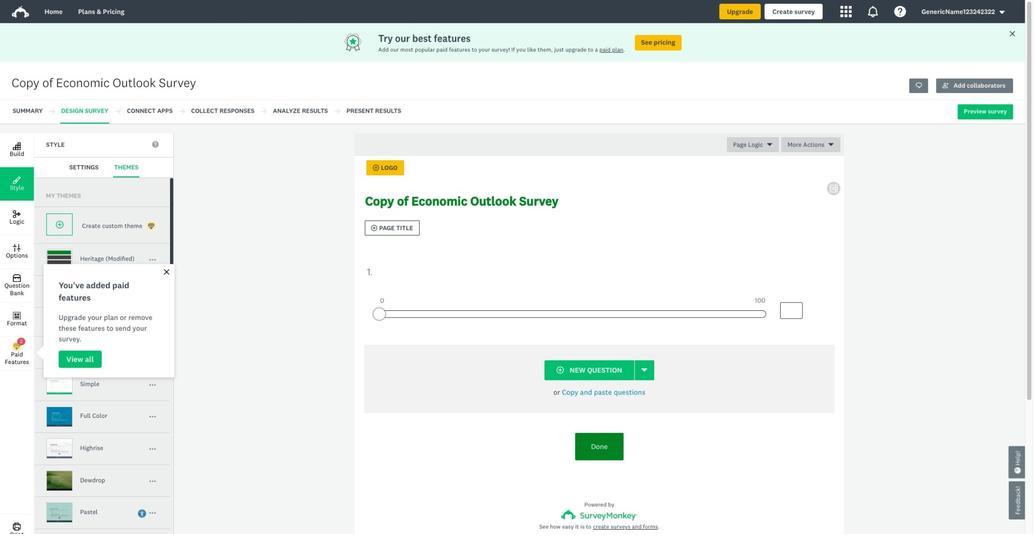 Task type: describe. For each thing, give the bounding box(es) containing it.
surveymonkey image
[[562, 510, 638, 521]]

rewards image
[[344, 33, 379, 52]]

help icon image
[[895, 6, 907, 17]]

2 products icon image from the left
[[868, 6, 880, 17]]



Task type: locate. For each thing, give the bounding box(es) containing it.
1 products icon image from the left
[[841, 6, 853, 17]]

dropdown arrow image
[[1000, 9, 1007, 16]]

surveymonkey logo image
[[12, 6, 29, 18]]

products icon image
[[841, 6, 853, 17], [868, 6, 880, 17]]

1 horizontal spatial products icon image
[[868, 6, 880, 17]]

0 horizontal spatial products icon image
[[841, 6, 853, 17]]

Alternative input for slider question -  telephone field
[[781, 303, 803, 319]]



Task type: vqa. For each thing, say whether or not it's contained in the screenshot.
New group name TEXT BOX
no



